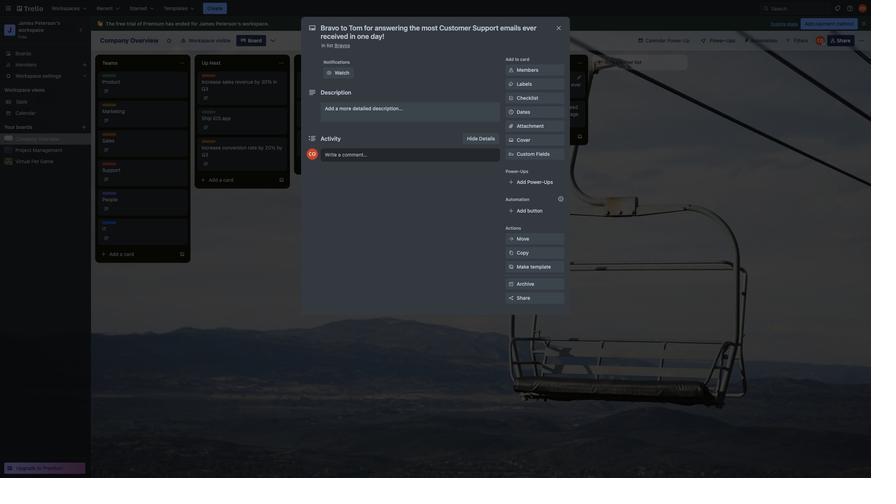 Task type: describe. For each thing, give the bounding box(es) containing it.
views
[[32, 87, 45, 93]]

color: green, title: "product" element for product
[[102, 74, 118, 80]]

bravo to tom for answering the most customer support emails ever received in one day! link
[[500, 74, 582, 95]]

add a card for increase conversion rate by 20% by q3
[[209, 177, 234, 183]]

oct for engineering
[[310, 88, 317, 94]]

it it
[[102, 221, 107, 232]]

ship
[[202, 115, 212, 121]]

fields
[[536, 151, 550, 157]]

and
[[500, 111, 509, 117]]

guidelines
[[316, 108, 340, 114]]

finishing
[[510, 111, 529, 117]]

james inside banner
[[199, 21, 215, 27]]

add a card button for sales
[[98, 249, 177, 260]]

star or unstar board image
[[166, 38, 172, 43]]

sales increase sales revenue by 30% in q3
[[202, 74, 277, 92]]

marketing link
[[102, 108, 184, 115]]

boards
[[15, 50, 31, 56]]

color: blue, title: "it" element for it
[[102, 221, 116, 227]]

create from template… image for increase conversion rate by 20% by q3
[[279, 177, 284, 183]]

more
[[340, 105, 352, 111]]

payment
[[816, 21, 835, 27]]

company inside text box
[[100, 37, 129, 44]]

calendar for calendar power-up
[[646, 37, 666, 43]]

archive
[[517, 281, 535, 287]]

1 horizontal spatial members
[[517, 67, 539, 73]]

marketing social media campaign
[[401, 104, 454, 114]]

color: yellow, title: "marketing" element for marketing
[[102, 104, 123, 109]]

help
[[419, 138, 429, 144]]

for for bravo to lauren for taking the lead and finishing the new landing page design!
[[537, 104, 543, 110]]

ups inside 'button'
[[727, 37, 736, 43]]

page
[[568, 111, 579, 117]]

bravo for customer
[[500, 75, 513, 81]]

2 horizontal spatial color: green, title: "product" element
[[301, 104, 317, 109]]

23,
[[418, 118, 424, 123]]

card down the "it" link
[[124, 251, 134, 257]]

copy
[[517, 250, 529, 256]]

color: purple, title: "people" element
[[102, 192, 116, 197]]

add to card
[[506, 57, 530, 62]]

your boards with 3 items element
[[4, 123, 71, 131]]

Oct 17, 2022 checkbox
[[301, 116, 337, 125]]

dates button
[[506, 107, 565, 118]]

support inside support support
[[102, 163, 119, 168]]

mar 23, 2022
[[409, 118, 436, 123]]

create
[[207, 5, 223, 11]]

sm image for move
[[508, 235, 515, 242]]

product marketing brand guidelines
[[301, 104, 340, 114]]

product link
[[102, 78, 184, 85]]

color: green, title: "product" element for ship ios app
[[202, 111, 218, 116]]

project
[[15, 147, 31, 153]]

2 vertical spatial the
[[530, 111, 538, 117]]

oct for brand
[[310, 118, 317, 123]]

upgrade to premium link
[[4, 463, 85, 474]]

color: orange, title: "sales" element for sales
[[102, 133, 116, 138]]

sales up color: red, title: "support" element
[[102, 138, 114, 144]]

update
[[401, 138, 417, 144]]

conversion
[[222, 145, 247, 151]]

color: yellow, title: "marketing" element for analytics data
[[301, 133, 322, 138]]

workspace for workspace visible
[[189, 37, 215, 43]]

color: red, title: "support" element
[[102, 163, 119, 168]]

button
[[528, 208, 543, 214]]

marketing up sales sales
[[102, 108, 125, 114]]

automation inside button
[[751, 37, 778, 43]]

color: yellow, title: "marketing" element for increase conversion rate by 20% by q3
[[202, 140, 222, 145]]

primary element
[[0, 0, 872, 17]]

dates
[[517, 109, 531, 115]]

card up tom
[[521, 57, 530, 62]]

Aug 20, 2022 checkbox
[[401, 146, 438, 154]]

blog
[[349, 79, 359, 85]]

20%
[[265, 145, 276, 151]]

0 notifications image
[[834, 4, 842, 13]]

power-ups inside power-ups 'button'
[[710, 37, 736, 43]]

virtual pet game link
[[15, 158, 87, 165]]

color: yellow, title: "marketing" element for social media campaign
[[401, 104, 421, 109]]

day!
[[536, 89, 546, 95]]

edit card image
[[577, 75, 582, 80]]

increase conversion rate by 20% by q3 link
[[202, 144, 283, 158]]

revenue
[[235, 79, 253, 85]]

calendar power-up link
[[634, 35, 694, 46]]

2022 for brand
[[324, 118, 335, 123]]

show menu image
[[859, 37, 866, 44]]

add power-ups link
[[506, 177, 565, 188]]

1 vertical spatial christina overa (christinaovera) image
[[816, 36, 826, 46]]

0 horizontal spatial members link
[[0, 59, 91, 70]]

premium inside banner
[[143, 21, 164, 27]]

0 horizontal spatial automation
[[506, 197, 530, 202]]

description…
[[373, 105, 403, 111]]

sm image for watch
[[326, 69, 333, 76]]

watch button
[[324, 67, 354, 78]]

0 vertical spatial for
[[191, 21, 198, 27]]

sm image for cover
[[508, 137, 515, 144]]

people people
[[102, 192, 118, 202]]

pet
[[31, 158, 39, 164]]

social media campaign link
[[401, 108, 482, 115]]

design!
[[500, 118, 517, 124]]

support up the color: purple, title: "people" element
[[102, 167, 120, 173]]

update help documentation
[[401, 138, 465, 144]]

another
[[616, 59, 634, 65]]

your
[[4, 124, 15, 130]]

18,
[[318, 88, 324, 94]]

calendar link
[[15, 110, 87, 117]]

0 vertical spatial list
[[327, 42, 333, 48]]

bravos link
[[335, 42, 350, 48]]

sales link
[[102, 137, 184, 144]]

sales
[[222, 79, 234, 85]]

banner containing 👋
[[91, 17, 872, 31]]

.
[[268, 21, 270, 27]]

0 vertical spatial christina overa (christinaovera) image
[[859, 4, 867, 13]]

free
[[18, 34, 27, 40]]

board link
[[236, 35, 266, 46]]

trial
[[127, 21, 136, 27]]

2 horizontal spatial create from template… image
[[577, 134, 583, 139]]

the for taking
[[560, 104, 567, 110]]

Oct 18, 2022 checkbox
[[301, 87, 337, 95]]

0 horizontal spatial overview
[[38, 136, 59, 142]]

attachment
[[517, 123, 544, 129]]

add inside banner
[[805, 21, 815, 27]]

Board name text field
[[97, 35, 162, 46]]

1 vertical spatial ups
[[521, 169, 529, 174]]

2022 for media
[[425, 118, 436, 123]]

marketing for marketing
[[102, 104, 123, 109]]

boards link
[[0, 48, 91, 59]]

explore plans
[[771, 21, 798, 27]]

a for top add a card button
[[518, 133, 521, 139]]

hide details link
[[463, 133, 500, 144]]

wave image
[[97, 21, 103, 27]]

peterson's inside banner
[[216, 21, 241, 27]]

open information menu image
[[847, 5, 854, 12]]

hide
[[467, 136, 478, 142]]

boards
[[16, 124, 32, 130]]

support inside bravo to tom for answering the most customer support emails ever received in one day!
[[536, 82, 554, 88]]

0 vertical spatial in
[[322, 42, 326, 48]]

a for sales's add a card button
[[120, 251, 123, 257]]

the for answering
[[563, 75, 571, 81]]

develop engineering blog link
[[301, 78, 383, 85]]

0 vertical spatial add a card
[[507, 133, 532, 139]]

archive link
[[506, 279, 565, 290]]

workspace visible button
[[176, 35, 235, 46]]

james peterson's workspace link
[[18, 20, 61, 33]]

in inside sales increase sales revenue by 30% in q3
[[273, 79, 277, 85]]

👋
[[97, 21, 103, 27]]

add a more detailed description…
[[325, 105, 403, 111]]

social
[[401, 108, 414, 114]]

sales for increase
[[202, 74, 213, 80]]

labels link
[[506, 78, 565, 90]]

checklist
[[517, 95, 539, 101]]

2022 for data
[[326, 147, 336, 152]]

james peterson's workspace free
[[18, 20, 61, 40]]

nov
[[310, 147, 317, 152]]



Task type: vqa. For each thing, say whether or not it's contained in the screenshot.
the bottom Workspaces
no



Task type: locate. For each thing, give the bounding box(es) containing it.
workspace
[[242, 21, 268, 27], [18, 27, 44, 33]]

0 vertical spatial color: green, title: "product" element
[[102, 74, 118, 80]]

product inside product product
[[102, 74, 118, 80]]

for up new
[[537, 104, 543, 110]]

sales inside sales increase sales revenue by 30% in q3
[[202, 74, 213, 80]]

upgrade
[[16, 465, 36, 471]]

power-
[[668, 37, 684, 43], [710, 37, 727, 43], [506, 169, 521, 174], [528, 179, 544, 185]]

custom
[[517, 151, 535, 157]]

members up tom
[[517, 67, 539, 73]]

q3 for increase conversion rate by 20% by q3
[[202, 152, 209, 158]]

1 horizontal spatial add a card
[[209, 177, 234, 183]]

in right the 30%
[[273, 79, 277, 85]]

to inside bravo to lauren for taking the lead and finishing the new landing page design!
[[514, 104, 519, 110]]

0 vertical spatial bravo
[[500, 75, 513, 81]]

bravo to lauren for taking the lead and finishing the new landing page design! link
[[500, 104, 582, 125]]

premium right of at the top of the page
[[143, 21, 164, 27]]

color: green, title: "product" element left app
[[202, 111, 218, 116]]

add a more detailed description… link
[[321, 102, 500, 122]]

0 horizontal spatial create from template… image
[[179, 252, 185, 257]]

1 horizontal spatial james
[[199, 21, 215, 27]]

2 vertical spatial christina overa (christinaovera) image
[[307, 149, 318, 160]]

1 vertical spatial the
[[560, 104, 567, 110]]

marketing for analytics data
[[301, 133, 322, 138]]

1 horizontal spatial ups
[[544, 179, 553, 185]]

1 vertical spatial share button
[[506, 293, 565, 304]]

0 horizontal spatial christina overa (christinaovera) image
[[307, 149, 318, 160]]

activity
[[321, 136, 341, 142]]

increase for increase sales revenue by 30% in q3
[[202, 79, 221, 85]]

company overview up project management
[[15, 136, 59, 142]]

overview up management
[[38, 136, 59, 142]]

color: orange, title: "sales" element
[[202, 74, 216, 80], [102, 133, 116, 138]]

members link up labels link
[[506, 64, 565, 76]]

support link
[[102, 167, 184, 174]]

0 vertical spatial share
[[838, 37, 851, 43]]

oct left 18,
[[310, 88, 317, 94]]

marketing inside product marketing brand guidelines
[[317, 104, 337, 109]]

sm image down add to card
[[508, 67, 515, 74]]

analytics data link
[[301, 137, 383, 144]]

1 increase from the top
[[202, 79, 221, 85]]

share down method
[[838, 37, 851, 43]]

it inside it it
[[102, 221, 106, 227]]

0 vertical spatial add a card button
[[496, 131, 575, 142]]

0 horizontal spatial list
[[327, 42, 333, 48]]

workspace inside the james peterson's workspace free
[[18, 27, 44, 33]]

to inside bravo to tom for answering the most customer support emails ever received in one day!
[[514, 75, 519, 81]]

1 horizontal spatial share
[[838, 37, 851, 43]]

q3 inside sales increase sales revenue by 30% in q3
[[202, 86, 209, 92]]

workspace inside button
[[189, 37, 215, 43]]

1 horizontal spatial peterson's
[[216, 21, 241, 27]]

sm image up received
[[508, 81, 515, 88]]

Nov 24, 2022 checkbox
[[301, 146, 339, 154]]

marketing left the conversion
[[202, 140, 222, 145]]

ups
[[727, 37, 736, 43], [521, 169, 529, 174], [544, 179, 553, 185]]

0 horizontal spatial peterson's
[[35, 20, 60, 26]]

game
[[40, 158, 53, 164]]

workspace visible
[[189, 37, 231, 43]]

color: yellow, title: "marketing" element up mar
[[401, 104, 421, 109]]

0 horizontal spatial color: green, title: "product" element
[[102, 74, 118, 80]]

in list bravos
[[322, 42, 350, 48]]

bravo
[[500, 75, 513, 81], [500, 104, 513, 110]]

0 horizontal spatial share button
[[506, 293, 565, 304]]

sales down the marketing marketing
[[102, 133, 113, 138]]

james up workspace visible button
[[199, 21, 215, 27]]

0 horizontal spatial power-ups
[[506, 169, 529, 174]]

list inside button
[[635, 59, 642, 65]]

color: green, title: "product" element up oct 17, 2022 checkbox
[[301, 104, 317, 109]]

workspace left visible
[[189, 37, 215, 43]]

members link down boards at the top
[[0, 59, 91, 70]]

sales left sales
[[202, 74, 213, 80]]

1 sm image from the top
[[508, 137, 515, 144]]

1 horizontal spatial list
[[635, 59, 642, 65]]

project management
[[15, 147, 62, 153]]

sales inside sales sales
[[102, 133, 113, 138]]

2 increase from the top
[[202, 145, 221, 151]]

1 horizontal spatial overview
[[130, 37, 159, 44]]

color: yellow, title: "marketing" element left the conversion
[[202, 140, 222, 145]]

support down sales sales
[[102, 163, 119, 168]]

workspace up table
[[4, 87, 30, 93]]

christina overa (christinaovera) image
[[859, 4, 867, 13], [816, 36, 826, 46], [307, 149, 318, 160]]

a for add a card button for increase conversion rate by 20% by q3
[[219, 177, 222, 183]]

company up project
[[15, 136, 37, 142]]

to right upgrade in the left bottom of the page
[[37, 465, 42, 471]]

0 vertical spatial company overview
[[100, 37, 159, 44]]

hide details
[[467, 136, 495, 142]]

increase
[[202, 79, 221, 85], [202, 145, 221, 151]]

bravo inside bravo to lauren for taking the lead and finishing the new landing page design!
[[500, 104, 513, 110]]

1 vertical spatial share
[[517, 295, 531, 301]]

create from template… image for sales
[[179, 252, 185, 257]]

0 horizontal spatial calendar
[[15, 110, 36, 116]]

sm image down actions
[[508, 235, 515, 242]]

None text field
[[317, 22, 549, 43]]

share button down method
[[828, 35, 855, 46]]

to for tom
[[514, 75, 519, 81]]

christina overa (christinaovera) image right open information menu image
[[859, 4, 867, 13]]

2022 inside oct 18, 2022 checkbox
[[325, 88, 335, 94]]

overview
[[130, 37, 159, 44], [38, 136, 59, 142]]

it for develop
[[301, 74, 305, 80]]

sm image inside the make template link
[[508, 263, 515, 270]]

table link
[[15, 98, 87, 105]]

0 horizontal spatial company overview
[[15, 136, 59, 142]]

2 bravo from the top
[[500, 104, 513, 110]]

ios
[[213, 115, 221, 121]]

company
[[100, 37, 129, 44], [15, 136, 37, 142]]

0 vertical spatial automation
[[751, 37, 778, 43]]

detailed
[[353, 105, 372, 111]]

management
[[33, 147, 62, 153]]

christina overa (christinaovera) image left 24,
[[307, 149, 318, 160]]

2 vertical spatial ups
[[544, 179, 553, 185]]

0 vertical spatial company
[[100, 37, 129, 44]]

2 oct from the top
[[310, 118, 317, 123]]

increase inside marketing increase conversion rate by 20% by q3
[[202, 145, 221, 151]]

1 horizontal spatial workspace
[[189, 37, 215, 43]]

2022 inside aug 20, 2022 checkbox
[[426, 147, 436, 152]]

product for brand guidelines
[[301, 104, 317, 109]]

sm image inside checklist link
[[508, 95, 515, 102]]

power- inside 'button'
[[710, 37, 727, 43]]

nov 24, 2022
[[310, 147, 336, 152]]

sm image
[[508, 137, 515, 144], [508, 249, 515, 256], [508, 263, 515, 270], [508, 281, 515, 288]]

increase for increase conversion rate by 20% by q3
[[202, 145, 221, 151]]

add another list
[[605, 59, 642, 65]]

0 vertical spatial workspace
[[242, 21, 268, 27]]

1 horizontal spatial color: orange, title: "sales" element
[[202, 74, 216, 80]]

2022 down update help documentation
[[426, 147, 436, 152]]

add board image
[[81, 124, 87, 130]]

2 q3 from the top
[[202, 152, 209, 158]]

1 horizontal spatial christina overa (christinaovera) image
[[816, 36, 826, 46]]

share for topmost share 'button'
[[838, 37, 851, 43]]

add a card button
[[496, 131, 575, 142], [198, 174, 276, 186], [98, 249, 177, 260]]

1 vertical spatial workspace
[[4, 87, 30, 93]]

1 horizontal spatial workspace
[[242, 21, 268, 27]]

1 oct from the top
[[310, 88, 317, 94]]

1 vertical spatial increase
[[202, 145, 221, 151]]

company overview inside text box
[[100, 37, 159, 44]]

marketing marketing
[[102, 104, 125, 114]]

for right tom
[[531, 75, 538, 81]]

1 horizontal spatial color: green, title: "product" element
[[202, 111, 218, 116]]

sm image left 'cover'
[[508, 137, 515, 144]]

0 vertical spatial q3
[[202, 86, 209, 92]]

customize views image
[[270, 37, 277, 44]]

filters button
[[784, 35, 811, 46]]

2 vertical spatial color: green, title: "product" element
[[202, 111, 218, 116]]

color: orange, title: "sales" element down the marketing marketing
[[102, 133, 116, 138]]

sm image for archive
[[508, 281, 515, 288]]

1 horizontal spatial power-ups
[[710, 37, 736, 43]]

sm image inside copy link
[[508, 249, 515, 256]]

bravo inside bravo to tom for answering the most customer support emails ever received in one day!
[[500, 75, 513, 81]]

1 vertical spatial bravo
[[500, 104, 513, 110]]

campaign
[[431, 108, 454, 114]]

free
[[116, 21, 125, 27]]

to up finishing at the right
[[514, 104, 519, 110]]

company overview
[[100, 37, 159, 44], [15, 136, 59, 142]]

brand guidelines link
[[301, 108, 383, 115]]

calendar up add another list button on the right
[[646, 37, 666, 43]]

people down support support
[[102, 192, 116, 197]]

add a card button for increase conversion rate by 20% by q3
[[198, 174, 276, 186]]

data
[[323, 138, 334, 144]]

workspace inside banner
[[242, 21, 268, 27]]

search image
[[764, 6, 769, 11]]

1 vertical spatial overview
[[38, 136, 59, 142]]

1 vertical spatial power-ups
[[506, 169, 529, 174]]

it inside it develop engineering blog
[[301, 74, 305, 80]]

0 vertical spatial calendar
[[646, 37, 666, 43]]

marketing inside the marketing social media campaign
[[401, 104, 421, 109]]

0 horizontal spatial james
[[18, 20, 34, 26]]

add power-ups
[[517, 179, 553, 185]]

1 vertical spatial oct
[[310, 118, 317, 123]]

q3 inside marketing increase conversion rate by 20% by q3
[[202, 152, 209, 158]]

2 horizontal spatial add a card
[[507, 133, 532, 139]]

1 horizontal spatial company
[[100, 37, 129, 44]]

card down 'increase conversion rate by 20% by q3' link
[[223, 177, 234, 183]]

2 sm image from the top
[[508, 249, 515, 256]]

james up free
[[18, 20, 34, 26]]

template
[[531, 264, 551, 270]]

0 vertical spatial overview
[[130, 37, 159, 44]]

by for 30%
[[255, 79, 260, 85]]

1 horizontal spatial company overview
[[100, 37, 159, 44]]

banner
[[91, 17, 872, 31]]

color: orange, title: "sales" element left sales
[[202, 74, 216, 80]]

color: orange, title: "sales" element for increase
[[202, 74, 216, 80]]

calendar down table
[[15, 110, 36, 116]]

by right 20% at the top of the page
[[277, 145, 282, 151]]

0 vertical spatial increase
[[202, 79, 221, 85]]

to
[[515, 57, 519, 62], [514, 75, 519, 81], [514, 104, 519, 110], [37, 465, 42, 471]]

the up landing
[[560, 104, 567, 110]]

2 horizontal spatial ups
[[727, 37, 736, 43]]

workspace for workspace views
[[4, 87, 30, 93]]

people link
[[102, 196, 184, 203]]

2022 right 23,
[[425, 118, 436, 123]]

sm image for copy
[[508, 249, 515, 256]]

support support
[[102, 163, 120, 173]]

add a card button down 'increase conversion rate by 20% by q3' link
[[198, 174, 276, 186]]

marketing inside the marketing marketing
[[102, 104, 123, 109]]

2 people from the top
[[102, 197, 118, 202]]

add a card button down attachment
[[496, 131, 575, 142]]

people up it it
[[102, 197, 118, 202]]

sm image left make
[[508, 263, 515, 270]]

2 horizontal spatial in
[[521, 89, 525, 95]]

add a card down the "it" link
[[109, 251, 134, 257]]

move
[[517, 236, 530, 242]]

calendar for calendar
[[15, 110, 36, 116]]

sm image up engineering
[[326, 69, 333, 76]]

members down boards at the top
[[15, 62, 37, 68]]

add payment method
[[805, 21, 854, 27]]

project management link
[[15, 147, 87, 154]]

bravo up the and
[[500, 104, 513, 110]]

👋 the free trial of premium has ended for james peterson's workspace .
[[97, 21, 270, 27]]

oct left 17,
[[310, 118, 317, 123]]

1 horizontal spatial premium
[[143, 21, 164, 27]]

marketing inside marketing increase conversion rate by 20% by q3
[[202, 140, 222, 145]]

calendar power-up
[[646, 37, 690, 43]]

product for ship ios app
[[202, 111, 218, 116]]

1 vertical spatial company
[[15, 136, 37, 142]]

lauren
[[520, 104, 536, 110]]

bravo for and
[[500, 104, 513, 110]]

0 vertical spatial share button
[[828, 35, 855, 46]]

color: blue, title: "it" element
[[301, 74, 315, 80], [102, 221, 116, 227]]

sm image
[[508, 67, 515, 74], [326, 69, 333, 76], [508, 81, 515, 88], [508, 95, 515, 102], [508, 235, 515, 242]]

marketing
[[102, 104, 123, 109], [317, 104, 337, 109], [401, 104, 421, 109], [102, 108, 125, 114], [301, 133, 322, 138], [202, 140, 222, 145]]

1 vertical spatial add a card button
[[198, 174, 276, 186]]

to left tom
[[514, 75, 519, 81]]

2022 inside oct 17, 2022 checkbox
[[324, 118, 335, 123]]

2022 for engineering
[[325, 88, 335, 94]]

1 horizontal spatial members link
[[506, 64, 565, 76]]

0 vertical spatial oct
[[310, 88, 317, 94]]

marketing down product product
[[102, 104, 123, 109]]

add
[[805, 21, 815, 27], [506, 57, 514, 62], [605, 59, 615, 65], [325, 105, 334, 111], [507, 133, 517, 139], [209, 177, 218, 183], [517, 179, 526, 185], [517, 208, 526, 214], [109, 251, 119, 257]]

taking
[[545, 104, 559, 110]]

for inside bravo to tom for answering the most customer support emails ever received in one day!
[[531, 75, 538, 81]]

method
[[837, 21, 854, 27]]

0 vertical spatial workspace
[[189, 37, 215, 43]]

add a card down the conversion
[[209, 177, 234, 183]]

ended
[[175, 21, 190, 27]]

to for card
[[515, 57, 519, 62]]

sm image inside cover link
[[508, 137, 515, 144]]

0 horizontal spatial premium
[[43, 465, 63, 471]]

add a card down attachment
[[507, 133, 532, 139]]

sm image left archive
[[508, 281, 515, 288]]

0 horizontal spatial add a card
[[109, 251, 134, 257]]

new
[[539, 111, 548, 117]]

make
[[517, 264, 529, 270]]

1 horizontal spatial in
[[322, 42, 326, 48]]

1 bravo from the top
[[500, 75, 513, 81]]

marketing inside marketing analytics data
[[301, 133, 322, 138]]

0 horizontal spatial add a card button
[[98, 249, 177, 260]]

1 vertical spatial workspace
[[18, 27, 44, 33]]

color: green, title: "product" element
[[102, 74, 118, 80], [301, 104, 317, 109], [202, 111, 218, 116]]

sm image inside labels link
[[508, 81, 515, 88]]

create from template… image
[[577, 134, 583, 139], [279, 177, 284, 183], [179, 252, 185, 257]]

marketing for increase conversion rate by 20% by q3
[[202, 140, 222, 145]]

for right ended
[[191, 21, 198, 27]]

2 vertical spatial for
[[537, 104, 543, 110]]

q3 for increase sales revenue by 30% in q3
[[202, 86, 209, 92]]

support up day!
[[536, 82, 554, 88]]

3 sm image from the top
[[508, 263, 515, 270]]

oct
[[310, 88, 317, 94], [310, 118, 317, 123]]

4 sm image from the top
[[508, 281, 515, 288]]

for for bravo to tom for answering the most customer support emails ever received in one day!
[[531, 75, 538, 81]]

0 vertical spatial color: blue, title: "it" element
[[301, 74, 315, 80]]

james
[[18, 20, 34, 26], [199, 21, 215, 27]]

1 horizontal spatial automation
[[751, 37, 778, 43]]

1 vertical spatial create from template… image
[[279, 177, 284, 183]]

the down lauren
[[530, 111, 538, 117]]

company overview down trial
[[100, 37, 159, 44]]

workspace up board on the left of the page
[[242, 21, 268, 27]]

2022 right 17,
[[324, 118, 335, 123]]

Write a comment text field
[[321, 149, 500, 161]]

1 horizontal spatial color: blue, title: "it" element
[[301, 74, 315, 80]]

0 vertical spatial power-ups
[[710, 37, 736, 43]]

sm image left copy
[[508, 249, 515, 256]]

sm image inside "move" link
[[508, 235, 515, 242]]

visible
[[216, 37, 231, 43]]

1 vertical spatial premium
[[43, 465, 63, 471]]

tom
[[520, 75, 530, 81]]

the inside bravo to tom for answering the most customer support emails ever received in one day!
[[563, 75, 571, 81]]

notifications
[[324, 60, 350, 65]]

product for product
[[102, 74, 118, 80]]

sm image inside the watch button
[[326, 69, 333, 76]]

copy link
[[506, 247, 565, 259]]

increase left the conversion
[[202, 145, 221, 151]]

app
[[222, 115, 231, 121]]

workspace navigation collapse icon image
[[76, 25, 86, 35]]

0 horizontal spatial members
[[15, 62, 37, 68]]

2 vertical spatial add a card button
[[98, 249, 177, 260]]

table
[[15, 99, 27, 105]]

2022 right 24,
[[326, 147, 336, 152]]

up
[[684, 37, 690, 43]]

in down customer
[[521, 89, 525, 95]]

upgrade to premium
[[16, 465, 63, 471]]

30%
[[261, 79, 272, 85]]

ups down fields
[[544, 179, 553, 185]]

sales sales
[[102, 133, 114, 144]]

premium right upgrade in the left bottom of the page
[[43, 465, 63, 471]]

it for it
[[102, 221, 106, 227]]

0 horizontal spatial company
[[15, 136, 37, 142]]

1 vertical spatial add a card
[[209, 177, 234, 183]]

christina overa (christinaovera) image down payment at the right top of the page
[[816, 36, 826, 46]]

0 horizontal spatial workspace
[[18, 27, 44, 33]]

bravo to tom for answering the most customer support emails ever received in one day!
[[500, 75, 581, 95]]

company down the in the top left of the page
[[100, 37, 129, 44]]

description
[[321, 89, 351, 96]]

aug
[[409, 147, 417, 152]]

by inside sales increase sales revenue by 30% in q3
[[255, 79, 260, 85]]

q3
[[202, 86, 209, 92], [202, 152, 209, 158]]

sm image for checklist
[[508, 95, 515, 102]]

color: yellow, title: "marketing" element up oct 17, 2022
[[317, 104, 337, 109]]

2022 right 18,
[[325, 88, 335, 94]]

make template
[[517, 264, 551, 270]]

to up labels in the top right of the page
[[515, 57, 519, 62]]

color: blue, title: "it" element for develop
[[301, 74, 315, 80]]

sm image for labels
[[508, 81, 515, 88]]

increase left sales
[[202, 79, 221, 85]]

of
[[137, 21, 142, 27]]

for inside bravo to lauren for taking the lead and finishing the new landing page design!
[[537, 104, 543, 110]]

sm image inside archive link
[[508, 281, 515, 288]]

0 horizontal spatial color: orange, title: "sales" element
[[102, 133, 116, 138]]

add a card
[[507, 133, 532, 139], [209, 177, 234, 183], [109, 251, 134, 257]]

automation up the 'add button' at the right top of page
[[506, 197, 530, 202]]

product inside "product ship ios app"
[[202, 111, 218, 116]]

Mar 23, 2022 checkbox
[[401, 116, 438, 125]]

by for 20%
[[258, 145, 264, 151]]

to for lauren
[[514, 104, 519, 110]]

analytics
[[301, 138, 322, 144]]

overview down of at the top of the page
[[130, 37, 159, 44]]

ship ios app link
[[202, 115, 283, 122]]

product inside product marketing brand guidelines
[[301, 104, 317, 109]]

card down attachment
[[522, 133, 532, 139]]

company overview link
[[15, 136, 87, 143]]

marketing up nov
[[301, 133, 322, 138]]

share button down archive link
[[506, 293, 565, 304]]

peterson's inside the james peterson's workspace free
[[35, 20, 60, 26]]

color: yellow, title: "marketing" element
[[102, 104, 123, 109], [317, 104, 337, 109], [401, 104, 421, 109], [301, 133, 322, 138], [202, 140, 222, 145]]

in inside bravo to tom for answering the most customer support emails ever received in one day!
[[521, 89, 525, 95]]

color: green, title: "product" element up the marketing marketing
[[102, 74, 118, 80]]

workspace views
[[4, 87, 45, 93]]

marketing up oct 17, 2022
[[317, 104, 337, 109]]

sm image down the most at the right of page
[[508, 95, 515, 102]]

1 vertical spatial list
[[635, 59, 642, 65]]

marketing for social media campaign
[[401, 104, 421, 109]]

0 horizontal spatial share
[[517, 295, 531, 301]]

sales for sales
[[102, 133, 113, 138]]

rate
[[248, 145, 257, 151]]

in
[[322, 42, 326, 48], [273, 79, 277, 85], [521, 89, 525, 95]]

checklist link
[[506, 92, 565, 104]]

1 q3 from the top
[[202, 86, 209, 92]]

sm image for members
[[508, 67, 515, 74]]

custom fields button
[[506, 151, 565, 158]]

update help documentation link
[[401, 137, 482, 144]]

2 horizontal spatial christina overa (christinaovera) image
[[859, 4, 867, 13]]

in left 'bravos'
[[322, 42, 326, 48]]

virtual pet game
[[15, 158, 53, 164]]

by right rate
[[258, 145, 264, 151]]

ups up add power-ups on the top of page
[[521, 169, 529, 174]]

list right another
[[635, 59, 642, 65]]

one
[[526, 89, 535, 95]]

sm image for make template
[[508, 263, 515, 270]]

2022 inside mar 23, 2022 checkbox
[[425, 118, 436, 123]]

people
[[102, 192, 116, 197], [102, 197, 118, 202]]

2 vertical spatial in
[[521, 89, 525, 95]]

increase inside sales increase sales revenue by 30% in q3
[[202, 79, 221, 85]]

people inside people people
[[102, 192, 116, 197]]

1 vertical spatial calendar
[[15, 110, 36, 116]]

color: blue, title: "it" element up oct 18, 2022 checkbox
[[301, 74, 315, 80]]

add a card for sales
[[109, 251, 134, 257]]

color: blue, title: "it" element down people people
[[102, 221, 116, 227]]

0 vertical spatial premium
[[143, 21, 164, 27]]

marketing up mar
[[401, 104, 421, 109]]

1 people from the top
[[102, 192, 116, 197]]

list left 'bravos'
[[327, 42, 333, 48]]

1 vertical spatial color: green, title: "product" element
[[301, 104, 317, 109]]

0 horizontal spatial ups
[[521, 169, 529, 174]]

brand
[[301, 108, 315, 114]]

ups left automation button
[[727, 37, 736, 43]]

share for leftmost share 'button'
[[517, 295, 531, 301]]

1 vertical spatial color: orange, title: "sales" element
[[102, 133, 116, 138]]

to for premium
[[37, 465, 42, 471]]

labels
[[517, 81, 532, 87]]

0 vertical spatial ups
[[727, 37, 736, 43]]

overview inside text box
[[130, 37, 159, 44]]

james inside the james peterson's workspace free
[[18, 20, 34, 26]]

2022 inside the nov 24, 2022 option
[[326, 147, 336, 152]]

by left the 30%
[[255, 79, 260, 85]]

increase sales revenue by 30% in q3 link
[[202, 78, 283, 92]]

move link
[[506, 233, 565, 245]]

the up emails
[[563, 75, 571, 81]]

1 vertical spatial company overview
[[15, 136, 59, 142]]

Search field
[[769, 3, 831, 14]]

share down archive
[[517, 295, 531, 301]]

1 horizontal spatial calendar
[[646, 37, 666, 43]]



